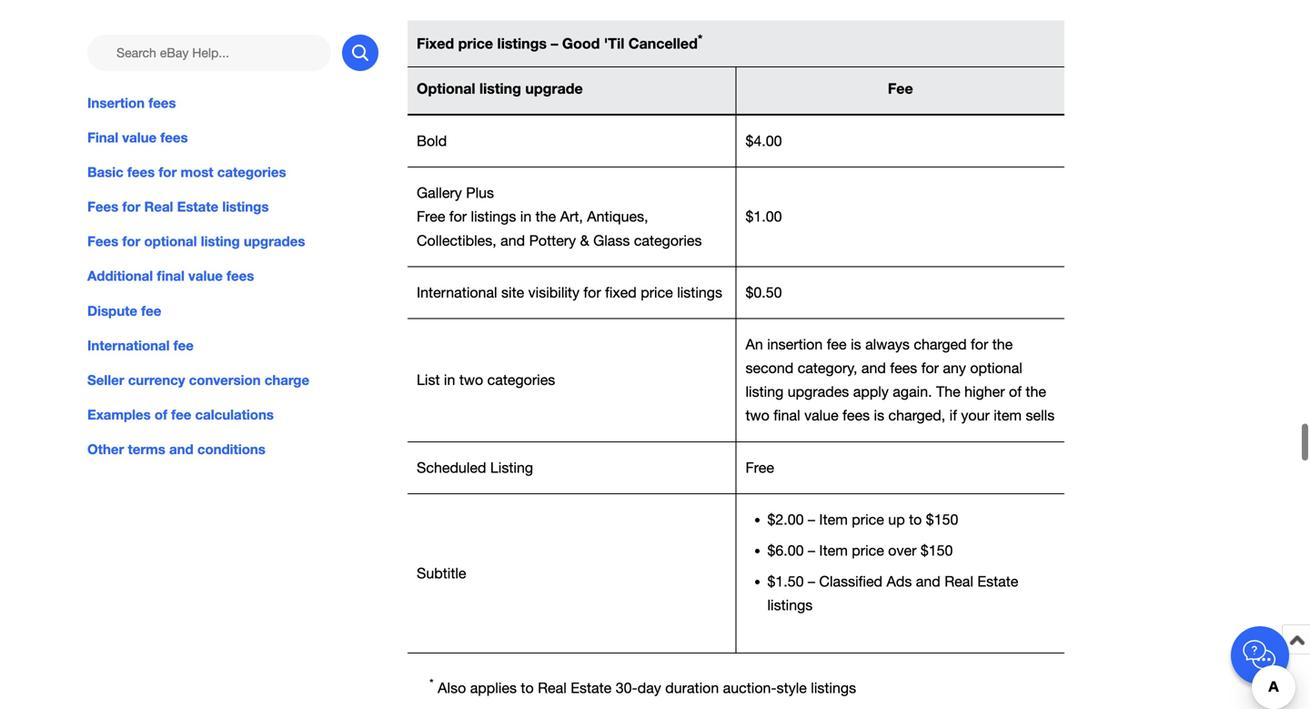Task type: describe. For each thing, give the bounding box(es) containing it.
charged,
[[889, 407, 946, 424]]

dispute fee link
[[87, 301, 379, 321]]

if
[[950, 407, 957, 424]]

$2.00
[[768, 511, 804, 528]]

in inside the gallery plus free for listings in the art, antiques, collectibles, and pottery & glass categories
[[520, 208, 532, 225]]

$6.00
[[768, 542, 804, 559]]

fixed
[[605, 284, 637, 301]]

apply
[[854, 383, 889, 400]]

seller
[[87, 372, 124, 388]]

estate inside * also applies to real estate 30-day duration auction-style listings
[[571, 679, 612, 696]]

1 horizontal spatial categories
[[488, 371, 555, 388]]

and inside $1.50 – classified ads and real estate listings
[[916, 573, 941, 590]]

fees up final value fees
[[149, 95, 176, 111]]

classified
[[820, 573, 883, 590]]

final
[[87, 129, 118, 146]]

higher
[[965, 383, 1005, 400]]

and inside the gallery plus free for listings in the art, antiques, collectibles, and pottery & glass categories
[[501, 232, 525, 249]]

1 vertical spatial free
[[746, 459, 775, 476]]

also
[[438, 679, 466, 696]]

basic fees for most categories link
[[87, 162, 379, 182]]

$1.50 – classified ads and real estate listings
[[768, 573, 1019, 613]]

applies
[[470, 679, 517, 696]]

international for international site visibility for fixed price listings
[[417, 284, 498, 301]]

1 horizontal spatial to
[[909, 511, 922, 528]]

0 vertical spatial value
[[122, 129, 157, 146]]

of inside an insertion fee is always charged for the second category, and fees for any optional listing upgrades apply again. the higher of the two final value fees is charged, if your item sells
[[1009, 383, 1022, 400]]

list
[[417, 371, 440, 388]]

cancelled
[[629, 34, 698, 52]]

2 horizontal spatial the
[[1026, 383, 1047, 400]]

fees down the apply
[[843, 407, 870, 424]]

scheduled
[[417, 459, 486, 476]]

international for international fee
[[87, 337, 170, 353]]

subtitle
[[417, 565, 467, 581]]

listing inside an insertion fee is always charged for the second category, and fees for any optional listing upgrades apply again. the higher of the two final value fees is charged, if your item sells
[[746, 383, 784, 400]]

second
[[746, 360, 794, 376]]

fixed price listings – good 'til cancelled *
[[417, 31, 703, 52]]

$6.00 – item price over $150
[[768, 542, 953, 559]]

1 horizontal spatial the
[[993, 336, 1013, 353]]

real inside 'link'
[[144, 199, 173, 215]]

categories inside the gallery plus free for listings in the art, antiques, collectibles, and pottery & glass categories
[[634, 232, 702, 249]]

1 vertical spatial is
[[874, 407, 885, 424]]

conditions
[[197, 441, 266, 457]]

0 vertical spatial upgrades
[[244, 233, 305, 250]]

for inside 'link'
[[122, 199, 140, 215]]

fee
[[888, 80, 914, 97]]

over
[[889, 542, 917, 559]]

the inside the gallery plus free for listings in the art, antiques, collectibles, and pottery & glass categories
[[536, 208, 556, 225]]

0 horizontal spatial two
[[460, 371, 483, 388]]

fees for fees for real estate listings
[[87, 199, 118, 215]]

other
[[87, 441, 124, 457]]

fees for optional listing upgrades
[[87, 233, 305, 250]]

for left "any"
[[922, 360, 939, 376]]

an insertion fee is always charged for the second category, and fees for any optional listing upgrades apply again. the higher of the two final value fees is charged, if your item sells
[[746, 336, 1055, 424]]

$4.00
[[746, 132, 782, 149]]

dispute fee
[[87, 302, 161, 319]]

and inside an insertion fee is always charged for the second category, and fees for any optional listing upgrades apply again. the higher of the two final value fees is charged, if your item sells
[[862, 360, 886, 376]]

30-
[[616, 679, 638, 696]]

dispute
[[87, 302, 137, 319]]

fees for real estate listings link
[[87, 197, 379, 217]]

pottery
[[529, 232, 576, 249]]

real inside $1.50 – classified ads and real estate listings
[[945, 573, 974, 590]]

international site visibility for fixed price listings
[[417, 284, 723, 301]]

any
[[943, 360, 967, 376]]

– for $6.00
[[808, 542, 816, 559]]

insertion fees
[[87, 95, 176, 111]]

examples
[[87, 406, 151, 423]]

visibility
[[529, 284, 580, 301]]

sells
[[1026, 407, 1055, 424]]

value inside an insertion fee is always charged for the second category, and fees for any optional listing upgrades apply again. the higher of the two final value fees is charged, if your item sells
[[805, 407, 839, 424]]

optional inside an insertion fee is always charged for the second category, and fees for any optional listing upgrades apply again. the higher of the two final value fees is charged, if your item sells
[[971, 360, 1023, 376]]

free inside the gallery plus free for listings in the art, antiques, collectibles, and pottery & glass categories
[[417, 208, 445, 225]]

an
[[746, 336, 763, 353]]

insertion
[[87, 95, 145, 111]]

estate inside $1.50 – classified ads and real estate listings
[[978, 573, 1019, 590]]

site
[[502, 284, 524, 301]]

terms
[[128, 441, 166, 457]]

currency
[[128, 372, 185, 388]]

0 vertical spatial $150
[[926, 511, 959, 528]]

antiques,
[[587, 208, 649, 225]]

gallery plus free for listings in the art, antiques, collectibles, and pottery & glass categories
[[417, 184, 702, 249]]

– inside fixed price listings – good 'til cancelled *
[[551, 34, 558, 52]]

item
[[994, 407, 1022, 424]]

conversion
[[189, 372, 261, 388]]

upgrades inside an insertion fee is always charged for the second category, and fees for any optional listing upgrades apply again. the higher of the two final value fees is charged, if your item sells
[[788, 383, 850, 400]]

price left up at bottom
[[852, 511, 885, 528]]

most
[[181, 164, 214, 180]]

&
[[580, 232, 590, 249]]

$1.00
[[746, 208, 782, 225]]

final value fees
[[87, 129, 188, 146]]

art,
[[560, 208, 583, 225]]

listing
[[491, 459, 533, 476]]

and down examples of fee calculations
[[169, 441, 194, 457]]

seller currency conversion charge link
[[87, 370, 379, 390]]

charge
[[265, 372, 310, 388]]

list in two categories
[[417, 371, 555, 388]]



Task type: locate. For each thing, give the bounding box(es) containing it.
$150 right up at bottom
[[926, 511, 959, 528]]

for left the most
[[159, 164, 177, 180]]

real down basic fees for most categories
[[144, 199, 173, 215]]

listings right "style"
[[811, 679, 857, 696]]

fee inside examples of fee calculations link
[[171, 406, 192, 423]]

style
[[777, 679, 807, 696]]

final value fees link
[[87, 127, 379, 148]]

1 vertical spatial categories
[[634, 232, 702, 249]]

optional up higher
[[971, 360, 1023, 376]]

1 horizontal spatial free
[[746, 459, 775, 476]]

fees for fees for optional listing upgrades
[[87, 233, 118, 250]]

listings down the $1.50
[[768, 596, 813, 613]]

0 horizontal spatial *
[[430, 676, 434, 690]]

real right the applies at the bottom
[[538, 679, 567, 696]]

price down $2.00 – item price up to $150 at the bottom right of page
[[852, 542, 885, 559]]

plus
[[466, 184, 494, 201]]

international fee
[[87, 337, 194, 353]]

1 vertical spatial final
[[774, 407, 801, 424]]

1 vertical spatial the
[[993, 336, 1013, 353]]

the
[[937, 383, 961, 400]]

fees for real estate listings
[[87, 199, 269, 215]]

for left fixed at the top of page
[[584, 284, 601, 301]]

additional final value fees link
[[87, 266, 379, 286]]

listings inside $1.50 – classified ads and real estate listings
[[768, 596, 813, 613]]

value
[[122, 129, 157, 146], [188, 268, 223, 284], [805, 407, 839, 424]]

free down gallery
[[417, 208, 445, 225]]

international inside 'link'
[[87, 337, 170, 353]]

and left pottery
[[501, 232, 525, 249]]

real right ads
[[945, 573, 974, 590]]

ads
[[887, 573, 912, 590]]

0 vertical spatial estate
[[177, 199, 219, 215]]

international
[[417, 284, 498, 301], [87, 337, 170, 353]]

upgrades down category,
[[788, 383, 850, 400]]

listings inside fixed price listings – good 'til cancelled *
[[497, 34, 547, 52]]

– right $6.00
[[808, 542, 816, 559]]

fee up the 'other terms and conditions'
[[171, 406, 192, 423]]

0 vertical spatial international
[[417, 284, 498, 301]]

price right the fixed
[[458, 34, 493, 52]]

international down collectibles,
[[417, 284, 498, 301]]

and right ads
[[916, 573, 941, 590]]

two down second at the bottom right
[[746, 407, 770, 424]]

good
[[562, 34, 600, 52]]

2 horizontal spatial real
[[945, 573, 974, 590]]

fees up additional
[[87, 233, 118, 250]]

1 horizontal spatial upgrades
[[788, 383, 850, 400]]

0 horizontal spatial is
[[851, 336, 862, 353]]

the up higher
[[993, 336, 1013, 353]]

fees up again. in the right of the page
[[891, 360, 918, 376]]

glass
[[594, 232, 630, 249]]

0 vertical spatial the
[[536, 208, 556, 225]]

0 vertical spatial two
[[460, 371, 483, 388]]

0 horizontal spatial listing
[[201, 233, 240, 250]]

again.
[[893, 383, 933, 400]]

bold
[[417, 132, 447, 149]]

final inside an insertion fee is always charged for the second category, and fees for any optional listing upgrades apply again. the higher of the two final value fees is charged, if your item sells
[[774, 407, 801, 424]]

examples of fee calculations link
[[87, 405, 379, 425]]

$0.50
[[746, 284, 782, 301]]

$150
[[926, 511, 959, 528], [921, 542, 953, 559]]

1 vertical spatial estate
[[978, 573, 1019, 590]]

fees inside 'fees for real estate listings' 'link'
[[87, 199, 118, 215]]

0 horizontal spatial final
[[157, 268, 185, 284]]

0 horizontal spatial real
[[144, 199, 173, 215]]

2 vertical spatial estate
[[571, 679, 612, 696]]

fees
[[149, 95, 176, 111], [160, 129, 188, 146], [127, 164, 155, 180], [227, 268, 254, 284], [891, 360, 918, 376], [843, 407, 870, 424]]

to inside * also applies to real estate 30-day duration auction-style listings
[[521, 679, 534, 696]]

calculations
[[195, 406, 274, 423]]

value down category,
[[805, 407, 839, 424]]

– for $1.50
[[808, 573, 816, 590]]

is down the apply
[[874, 407, 885, 424]]

0 vertical spatial to
[[909, 511, 922, 528]]

basic
[[87, 164, 124, 180]]

categories down final value fees link at the top of the page
[[217, 164, 286, 180]]

fees down final value fees
[[127, 164, 155, 180]]

fees
[[87, 199, 118, 215], [87, 233, 118, 250]]

1 horizontal spatial international
[[417, 284, 498, 301]]

1 horizontal spatial value
[[188, 268, 223, 284]]

2 horizontal spatial estate
[[978, 573, 1019, 590]]

Search eBay Help... text field
[[87, 35, 331, 71]]

0 vertical spatial of
[[1009, 383, 1022, 400]]

2 item from the top
[[820, 542, 848, 559]]

optional listing upgrade
[[417, 80, 583, 97]]

free up $2.00
[[746, 459, 775, 476]]

examples of fee calculations
[[87, 406, 274, 423]]

basic fees for most categories
[[87, 164, 286, 180]]

to right the applies at the bottom
[[521, 679, 534, 696]]

is
[[851, 336, 862, 353], [874, 407, 885, 424]]

for up collectibles,
[[450, 208, 467, 225]]

other terms and conditions link
[[87, 439, 379, 459]]

0 vertical spatial item
[[820, 511, 848, 528]]

listings inside * also applies to real estate 30-day duration auction-style listings
[[811, 679, 857, 696]]

other terms and conditions
[[87, 441, 266, 457]]

optional
[[144, 233, 197, 250], [971, 360, 1023, 376]]

1 vertical spatial fees
[[87, 233, 118, 250]]

1 horizontal spatial final
[[774, 407, 801, 424]]

0 horizontal spatial estate
[[177, 199, 219, 215]]

in up pottery
[[520, 208, 532, 225]]

*
[[698, 31, 703, 46], [430, 676, 434, 690]]

item up classified
[[820, 542, 848, 559]]

scheduled listing
[[417, 459, 533, 476]]

listings
[[497, 34, 547, 52], [222, 199, 269, 215], [471, 208, 516, 225], [677, 284, 723, 301], [768, 596, 813, 613], [811, 679, 857, 696]]

* right 'til
[[698, 31, 703, 46]]

0 horizontal spatial categories
[[217, 164, 286, 180]]

fee up international fee
[[141, 302, 161, 319]]

* left also
[[430, 676, 434, 690]]

$150 right over at the right bottom of page
[[921, 542, 953, 559]]

– right the $1.50
[[808, 573, 816, 590]]

0 vertical spatial real
[[144, 199, 173, 215]]

and
[[501, 232, 525, 249], [862, 360, 886, 376], [169, 441, 194, 457], [916, 573, 941, 590]]

1 horizontal spatial real
[[538, 679, 567, 696]]

fees down fees for optional listing upgrades link
[[227, 268, 254, 284]]

is left always
[[851, 336, 862, 353]]

for
[[159, 164, 177, 180], [122, 199, 140, 215], [450, 208, 467, 225], [122, 233, 140, 250], [584, 284, 601, 301], [971, 336, 989, 353], [922, 360, 939, 376]]

$1.50
[[768, 573, 804, 590]]

two right list
[[460, 371, 483, 388]]

0 horizontal spatial optional
[[144, 233, 197, 250]]

1 vertical spatial international
[[87, 337, 170, 353]]

listing down 'fees for real estate listings' 'link'
[[201, 233, 240, 250]]

of up item at the right bottom of page
[[1009, 383, 1022, 400]]

2 vertical spatial listing
[[746, 383, 784, 400]]

0 horizontal spatial of
[[155, 406, 167, 423]]

the up pottery
[[536, 208, 556, 225]]

1 vertical spatial to
[[521, 679, 534, 696]]

* inside * also applies to real estate 30-day duration auction-style listings
[[430, 676, 434, 690]]

real inside * also applies to real estate 30-day duration auction-style listings
[[538, 679, 567, 696]]

1 vertical spatial of
[[155, 406, 167, 423]]

– inside $1.50 – classified ads and real estate listings
[[808, 573, 816, 590]]

in
[[520, 208, 532, 225], [444, 371, 455, 388]]

fees inside fees for optional listing upgrades link
[[87, 233, 118, 250]]

1 horizontal spatial of
[[1009, 383, 1022, 400]]

0 horizontal spatial the
[[536, 208, 556, 225]]

1 vertical spatial listing
[[201, 233, 240, 250]]

listings inside the gallery plus free for listings in the art, antiques, collectibles, and pottery & glass categories
[[471, 208, 516, 225]]

item up '$6.00 – item price over $150'
[[820, 511, 848, 528]]

category,
[[798, 360, 858, 376]]

upgrade
[[525, 80, 583, 97]]

the up sells
[[1026, 383, 1047, 400]]

1 item from the top
[[820, 511, 848, 528]]

listings down plus in the top of the page
[[471, 208, 516, 225]]

'til
[[604, 34, 625, 52]]

your
[[962, 407, 990, 424]]

for right "charged"
[[971, 336, 989, 353]]

value down fees for optional listing upgrades
[[188, 268, 223, 284]]

additional
[[87, 268, 153, 284]]

final down fees for optional listing upgrades
[[157, 268, 185, 284]]

0 horizontal spatial to
[[521, 679, 534, 696]]

auction-
[[723, 679, 777, 696]]

the
[[536, 208, 556, 225], [993, 336, 1013, 353], [1026, 383, 1047, 400]]

2 vertical spatial the
[[1026, 383, 1047, 400]]

1 fees from the top
[[87, 199, 118, 215]]

up
[[889, 511, 905, 528]]

estate inside 'fees for real estate listings' 'link'
[[177, 199, 219, 215]]

charged
[[914, 336, 967, 353]]

2 horizontal spatial categories
[[634, 232, 702, 249]]

2 horizontal spatial value
[[805, 407, 839, 424]]

– left good
[[551, 34, 558, 52]]

of down currency
[[155, 406, 167, 423]]

listing down second at the bottom right
[[746, 383, 784, 400]]

categories down site
[[488, 371, 555, 388]]

day
[[638, 679, 662, 696]]

0 vertical spatial is
[[851, 336, 862, 353]]

0 vertical spatial optional
[[144, 233, 197, 250]]

1 horizontal spatial optional
[[971, 360, 1023, 376]]

2 horizontal spatial listing
[[746, 383, 784, 400]]

categories down antiques,
[[634, 232, 702, 249]]

in right list
[[444, 371, 455, 388]]

1 vertical spatial two
[[746, 407, 770, 424]]

0 vertical spatial fees
[[87, 199, 118, 215]]

categories
[[217, 164, 286, 180], [634, 232, 702, 249], [488, 371, 555, 388]]

fees for optional listing upgrades link
[[87, 231, 379, 251]]

fees up basic fees for most categories
[[160, 129, 188, 146]]

1 vertical spatial in
[[444, 371, 455, 388]]

0 vertical spatial listing
[[480, 80, 521, 97]]

always
[[866, 336, 910, 353]]

optional up additional final value fees at the left top of the page
[[144, 233, 197, 250]]

1 vertical spatial *
[[430, 676, 434, 690]]

price right fixed at the top of page
[[641, 284, 673, 301]]

listings down the basic fees for most categories link
[[222, 199, 269, 215]]

listing left upgrade
[[480, 80, 521, 97]]

1 vertical spatial item
[[820, 542, 848, 559]]

seller currency conversion charge
[[87, 372, 310, 388]]

to right up at bottom
[[909, 511, 922, 528]]

– for $2.00
[[808, 511, 816, 528]]

fee up category,
[[827, 336, 847, 353]]

0 horizontal spatial international
[[87, 337, 170, 353]]

fees down basic
[[87, 199, 118, 215]]

item for $2.00
[[820, 511, 848, 528]]

collectibles,
[[417, 232, 497, 249]]

1 vertical spatial real
[[945, 573, 974, 590]]

1 horizontal spatial *
[[698, 31, 703, 46]]

value down insertion fees
[[122, 129, 157, 146]]

listings inside 'fees for real estate listings' 'link'
[[222, 199, 269, 215]]

– right $2.00
[[808, 511, 816, 528]]

fee inside dispute fee link
[[141, 302, 161, 319]]

optional
[[417, 80, 476, 97]]

0 vertical spatial free
[[417, 208, 445, 225]]

1 vertical spatial $150
[[921, 542, 953, 559]]

gallery
[[417, 184, 462, 201]]

$2.00 – item price up to $150
[[768, 511, 959, 528]]

0 vertical spatial in
[[520, 208, 532, 225]]

1 horizontal spatial listing
[[480, 80, 521, 97]]

insertion
[[768, 336, 823, 353]]

fee up "seller currency conversion charge"
[[174, 337, 194, 353]]

* inside fixed price listings – good 'til cancelled *
[[698, 31, 703, 46]]

two
[[460, 371, 483, 388], [746, 407, 770, 424]]

0 horizontal spatial upgrades
[[244, 233, 305, 250]]

duration
[[666, 679, 719, 696]]

1 horizontal spatial in
[[520, 208, 532, 225]]

* also applies to real estate 30-day duration auction-style listings
[[430, 676, 857, 696]]

two inside an insertion fee is always charged for the second category, and fees for any optional listing upgrades apply again. the higher of the two final value fees is charged, if your item sells
[[746, 407, 770, 424]]

0 horizontal spatial free
[[417, 208, 445, 225]]

for down basic
[[122, 199, 140, 215]]

for up additional
[[122, 233, 140, 250]]

1 horizontal spatial is
[[874, 407, 885, 424]]

0 vertical spatial categories
[[217, 164, 286, 180]]

item for $6.00
[[820, 542, 848, 559]]

international down dispute fee
[[87, 337, 170, 353]]

real
[[144, 199, 173, 215], [945, 573, 974, 590], [538, 679, 567, 696]]

0 vertical spatial final
[[157, 268, 185, 284]]

1 vertical spatial optional
[[971, 360, 1023, 376]]

estate
[[177, 199, 219, 215], [978, 573, 1019, 590], [571, 679, 612, 696]]

0 horizontal spatial in
[[444, 371, 455, 388]]

final down second at the bottom right
[[774, 407, 801, 424]]

0 vertical spatial *
[[698, 31, 703, 46]]

for inside the gallery plus free for listings in the art, antiques, collectibles, and pottery & glass categories
[[450, 208, 467, 225]]

2 vertical spatial categories
[[488, 371, 555, 388]]

2 vertical spatial real
[[538, 679, 567, 696]]

0 horizontal spatial value
[[122, 129, 157, 146]]

price inside fixed price listings – good 'til cancelled *
[[458, 34, 493, 52]]

1 horizontal spatial estate
[[571, 679, 612, 696]]

fixed
[[417, 34, 454, 52]]

fee inside an insertion fee is always charged for the second category, and fees for any optional listing upgrades apply again. the higher of the two final value fees is charged, if your item sells
[[827, 336, 847, 353]]

2 vertical spatial value
[[805, 407, 839, 424]]

price
[[458, 34, 493, 52], [641, 284, 673, 301], [852, 511, 885, 528], [852, 542, 885, 559]]

1 horizontal spatial two
[[746, 407, 770, 424]]

1 vertical spatial upgrades
[[788, 383, 850, 400]]

–
[[551, 34, 558, 52], [808, 511, 816, 528], [808, 542, 816, 559], [808, 573, 816, 590]]

international fee link
[[87, 335, 379, 355]]

2 fees from the top
[[87, 233, 118, 250]]

listings up optional listing upgrade
[[497, 34, 547, 52]]

additional final value fees
[[87, 268, 254, 284]]

fee inside international fee 'link'
[[174, 337, 194, 353]]

listings left '$0.50'
[[677, 284, 723, 301]]

of
[[1009, 383, 1022, 400], [155, 406, 167, 423]]

insertion fees link
[[87, 93, 379, 113]]

1 vertical spatial value
[[188, 268, 223, 284]]

and up the apply
[[862, 360, 886, 376]]

upgrades down 'fees for real estate listings' 'link'
[[244, 233, 305, 250]]

fee
[[141, 302, 161, 319], [827, 336, 847, 353], [174, 337, 194, 353], [171, 406, 192, 423]]



Task type: vqa. For each thing, say whether or not it's contained in the screenshot.
fee
yes



